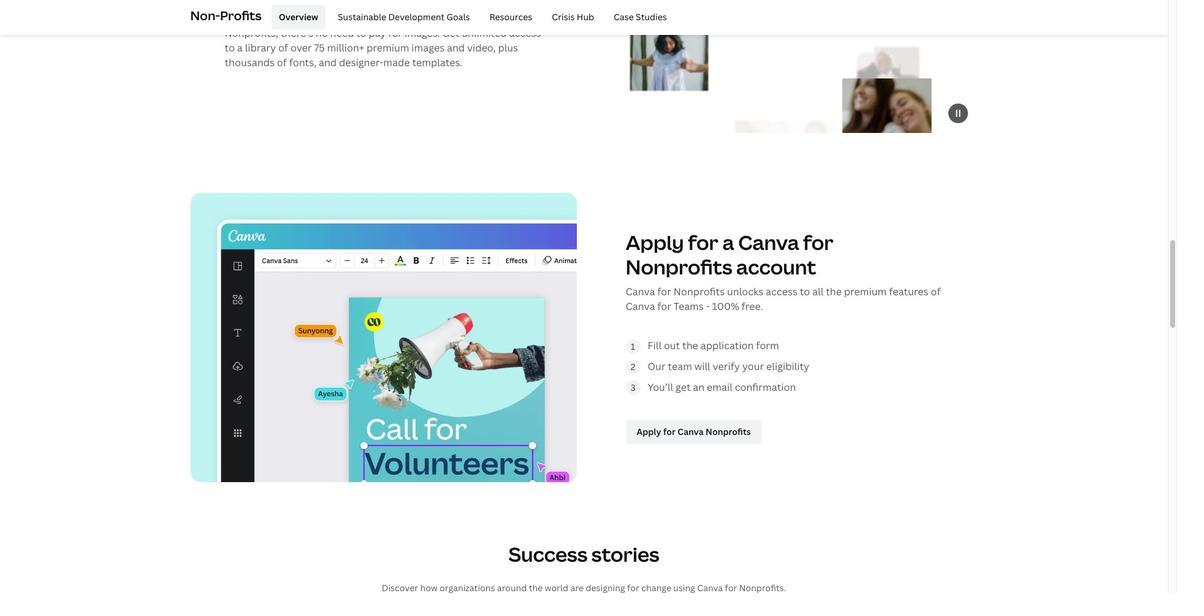 Task type: vqa. For each thing, say whether or not it's contained in the screenshot.
'Hide Pages' 'image'
no



Task type: describe. For each thing, give the bounding box(es) containing it.
menu bar containing overview
[[267, 5, 675, 29]]

nonprofits inside the apply for a canva for nonprofits account
[[626, 254, 733, 281]]

get
[[676, 381, 691, 394]]

to left pay
[[356, 26, 367, 40]]

need
[[330, 26, 354, 40]]

marketing.
[[392, 11, 442, 25]]

you'll
[[648, 381, 674, 394]]

non-
[[190, 7, 220, 24]]

apply for a canva for nonprofits account
[[626, 230, 834, 281]]

all
[[813, 286, 824, 299]]

studies
[[636, 11, 667, 23]]

sustainable development goals link
[[331, 5, 478, 29]]

be
[[296, 11, 308, 25]]

75
[[314, 41, 325, 54]]

get
[[443, 26, 460, 40]]

non-profits
[[190, 7, 262, 24]]

million+
[[327, 41, 364, 54]]

access inside canva for nonprofits unlocks access to all the premium features of canva for teams - 100% free.
[[766, 286, 798, 299]]

to up thousands
[[225, 41, 235, 54]]

teams
[[674, 300, 704, 314]]

unlocks
[[728, 286, 764, 299]]

images.
[[405, 26, 440, 40]]

cost
[[225, 11, 247, 25]]

account
[[737, 254, 817, 281]]

canva for nonprofits unlocks access to all the premium features of canva for teams - 100% free.
[[626, 286, 941, 314]]

crisis hub
[[552, 11, 594, 23]]

plus
[[498, 41, 518, 54]]

email
[[707, 381, 733, 394]]

cost shouldn't be a barrier to good marketing. with canva for nonprofits, there's no need to pay for images. get unlimited access to a library of over 75 million+ premium images and video, plus thousands of fonts, and designer-made templates.
[[225, 11, 541, 69]]

our
[[648, 360, 666, 374]]

made
[[384, 56, 410, 69]]

application
[[701, 340, 754, 353]]

pay
[[369, 26, 386, 40]]

features
[[890, 286, 929, 299]]

an
[[693, 381, 705, 394]]

thousands
[[225, 56, 275, 69]]

premium inside cost shouldn't be a barrier to good marketing. with canva for nonprofits, there's no need to pay for images. get unlimited access to a library of over 75 million+ premium images and video, plus thousands of fonts, and designer-made templates.
[[367, 41, 409, 54]]

canva up fill
[[626, 300, 655, 314]]

case studies link
[[607, 5, 675, 29]]

development
[[389, 11, 445, 23]]

apply
[[626, 230, 684, 256]]

success
[[509, 542, 588, 568]]

-
[[706, 300, 710, 314]]

designer-
[[339, 56, 384, 69]]

fill
[[648, 340, 662, 353]]

unlimited
[[462, 26, 507, 40]]

for down the apply
[[658, 286, 672, 299]]

case studies
[[614, 11, 667, 23]]

your
[[743, 360, 764, 374]]

1 vertical spatial the
[[683, 340, 699, 353]]

crisis hub link
[[545, 5, 602, 29]]

there's
[[281, 26, 313, 40]]

canva inside cost shouldn't be a barrier to good marketing. with canva for nonprofits, there's no need to pay for images. get unlimited access to a library of over 75 million+ premium images and video, plus thousands of fonts, and designer-made templates.
[[468, 11, 498, 25]]

for left teams
[[658, 300, 672, 314]]

overview
[[279, 11, 318, 23]]

to left good
[[353, 11, 363, 25]]

0 vertical spatial of
[[278, 41, 288, 54]]

access inside cost shouldn't be a barrier to good marketing. with canva for nonprofits, there's no need to pay for images. get unlimited access to a library of over 75 million+ premium images and video, plus thousands of fonts, and designer-made templates.
[[509, 26, 541, 40]]

confirmation
[[735, 381, 796, 394]]

overview link
[[272, 5, 326, 29]]

no
[[316, 26, 328, 40]]

canva down the apply
[[626, 286, 655, 299]]

barrier
[[319, 11, 351, 25]]

for up unlimited
[[500, 11, 514, 25]]

1 horizontal spatial a
[[311, 11, 316, 25]]



Task type: locate. For each thing, give the bounding box(es) containing it.
nonprofits
[[626, 254, 733, 281], [674, 286, 725, 299]]

for
[[500, 11, 514, 25], [389, 26, 402, 40], [688, 230, 719, 256], [804, 230, 834, 256], [658, 286, 672, 299], [658, 300, 672, 314]]

nonprofits up teams
[[626, 254, 733, 281]]

nonprofits inside canva for nonprofits unlocks access to all the premium features of canva for teams - 100% free.
[[674, 286, 725, 299]]

fonts,
[[289, 56, 317, 69]]

1 vertical spatial and
[[319, 56, 337, 69]]

of inside canva for nonprofits unlocks access to all the premium features of canva for teams - 100% free.
[[931, 286, 941, 299]]

premium inside canva for nonprofits unlocks access to all the premium features of canva for teams - 100% free.
[[845, 286, 887, 299]]

you'll get an email confirmation
[[648, 381, 796, 394]]

case
[[614, 11, 634, 23]]

nonprofits up -
[[674, 286, 725, 299]]

over
[[291, 41, 312, 54]]

profits
[[220, 7, 262, 24]]

library
[[245, 41, 276, 54]]

0 horizontal spatial a
[[237, 41, 243, 54]]

goals
[[447, 11, 470, 23]]

images
[[412, 41, 445, 54]]

to left all
[[800, 286, 810, 299]]

2 vertical spatial a
[[723, 230, 735, 256]]

1 vertical spatial a
[[237, 41, 243, 54]]

sustainable
[[338, 11, 387, 23]]

1 vertical spatial access
[[766, 286, 798, 299]]

for up all
[[804, 230, 834, 256]]

0 vertical spatial access
[[509, 26, 541, 40]]

1 horizontal spatial the
[[826, 286, 842, 299]]

premium left features
[[845, 286, 887, 299]]

of left fonts,
[[277, 56, 287, 69]]

a
[[311, 11, 316, 25], [237, 41, 243, 54], [723, 230, 735, 256]]

a up thousands
[[237, 41, 243, 54]]

a up unlocks
[[723, 230, 735, 256]]

0 vertical spatial the
[[826, 286, 842, 299]]

and down the 75
[[319, 56, 337, 69]]

0 vertical spatial nonprofits
[[626, 254, 733, 281]]

premium
[[367, 41, 409, 54], [845, 286, 887, 299]]

to
[[353, 11, 363, 25], [356, 26, 367, 40], [225, 41, 235, 54], [800, 286, 810, 299]]

canva up unlimited
[[468, 11, 498, 25]]

0 vertical spatial and
[[447, 41, 465, 54]]

will
[[695, 360, 711, 374]]

to inside canva for nonprofits unlocks access to all the premium features of canva for teams - 100% free.
[[800, 286, 810, 299]]

our team will verify your eligibility
[[648, 360, 810, 374]]

a right be
[[311, 11, 316, 25]]

good
[[366, 11, 390, 25]]

and down get
[[447, 41, 465, 54]]

canva inside the apply for a canva for nonprofits account
[[739, 230, 800, 256]]

and
[[447, 41, 465, 54], [319, 56, 337, 69]]

out
[[664, 340, 680, 353]]

premium up made
[[367, 41, 409, 54]]

hub
[[577, 11, 594, 23]]

resources
[[490, 11, 533, 23]]

1 vertical spatial premium
[[845, 286, 887, 299]]

0 horizontal spatial access
[[509, 26, 541, 40]]

free.
[[742, 300, 763, 314]]

form
[[757, 340, 780, 353]]

1 vertical spatial nonprofits
[[674, 286, 725, 299]]

sustainable development goals
[[338, 11, 470, 23]]

the inside canva for nonprofits unlocks access to all the premium features of canva for teams - 100% free.
[[826, 286, 842, 299]]

canva
[[468, 11, 498, 25], [739, 230, 800, 256], [626, 286, 655, 299], [626, 300, 655, 314]]

2 horizontal spatial a
[[723, 230, 735, 256]]

of left over
[[278, 41, 288, 54]]

shouldn't
[[249, 11, 294, 25]]

1 horizontal spatial and
[[447, 41, 465, 54]]

the
[[826, 286, 842, 299], [683, 340, 699, 353]]

nonprofits,
[[225, 26, 278, 40]]

with
[[444, 11, 466, 25]]

access down account in the right of the page
[[766, 286, 798, 299]]

of
[[278, 41, 288, 54], [277, 56, 287, 69], [931, 286, 941, 299]]

0 horizontal spatial premium
[[367, 41, 409, 54]]

0 vertical spatial a
[[311, 11, 316, 25]]

100%
[[713, 300, 740, 314]]

1 horizontal spatial access
[[766, 286, 798, 299]]

access down resources
[[509, 26, 541, 40]]

team
[[668, 360, 692, 374]]

of right features
[[931, 286, 941, 299]]

crisis
[[552, 11, 575, 23]]

for right pay
[[389, 26, 402, 40]]

0 horizontal spatial the
[[683, 340, 699, 353]]

0 horizontal spatial and
[[319, 56, 337, 69]]

fill out the application form
[[648, 340, 780, 353]]

resources link
[[482, 5, 540, 29]]

templates.
[[412, 56, 463, 69]]

the right the out
[[683, 340, 699, 353]]

the right all
[[826, 286, 842, 299]]

a inside the apply for a canva for nonprofits account
[[723, 230, 735, 256]]

stories
[[592, 542, 660, 568]]

0 vertical spatial premium
[[367, 41, 409, 54]]

verify
[[713, 360, 740, 374]]

video,
[[467, 41, 496, 54]]

eligibility
[[767, 360, 810, 374]]

for right the apply
[[688, 230, 719, 256]]

1 vertical spatial of
[[277, 56, 287, 69]]

access
[[509, 26, 541, 40], [766, 286, 798, 299]]

canva up unlocks
[[739, 230, 800, 256]]

1 horizontal spatial premium
[[845, 286, 887, 299]]

2 vertical spatial of
[[931, 286, 941, 299]]

menu bar
[[267, 5, 675, 29]]

success stories
[[509, 542, 660, 568]]



